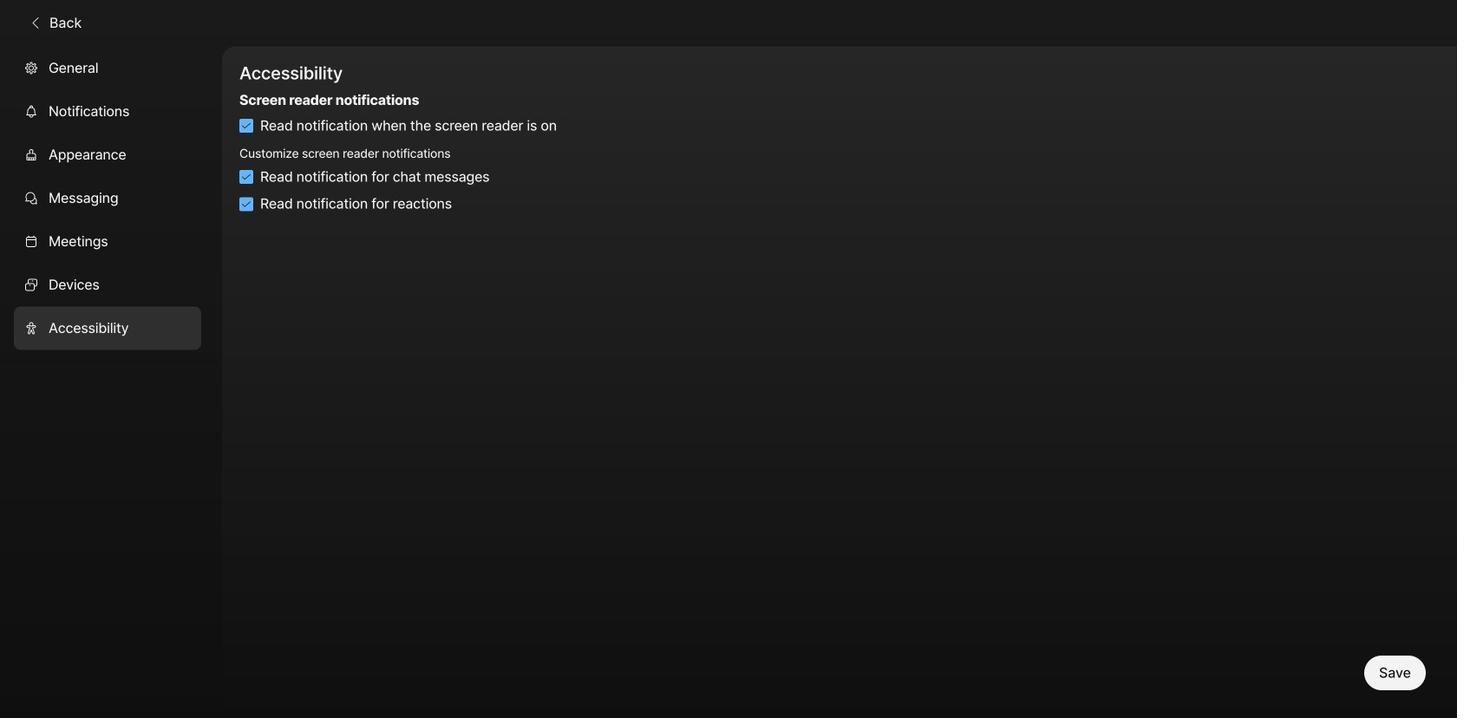 Task type: vqa. For each thing, say whether or not it's contained in the screenshot.
Test Space, You will be notified of all new messages in this space LIST ITEM
no



Task type: describe. For each thing, give the bounding box(es) containing it.
meetings tab
[[14, 220, 201, 263]]

notifications tab
[[14, 90, 201, 133]]

messaging tab
[[14, 177, 201, 220]]

settings navigation
[[0, 46, 222, 718]]

appearance tab
[[14, 133, 201, 177]]

general tab
[[14, 46, 201, 90]]



Task type: locate. For each thing, give the bounding box(es) containing it.
devices tab
[[14, 263, 201, 307]]

accessibility tab
[[14, 307, 201, 350]]



